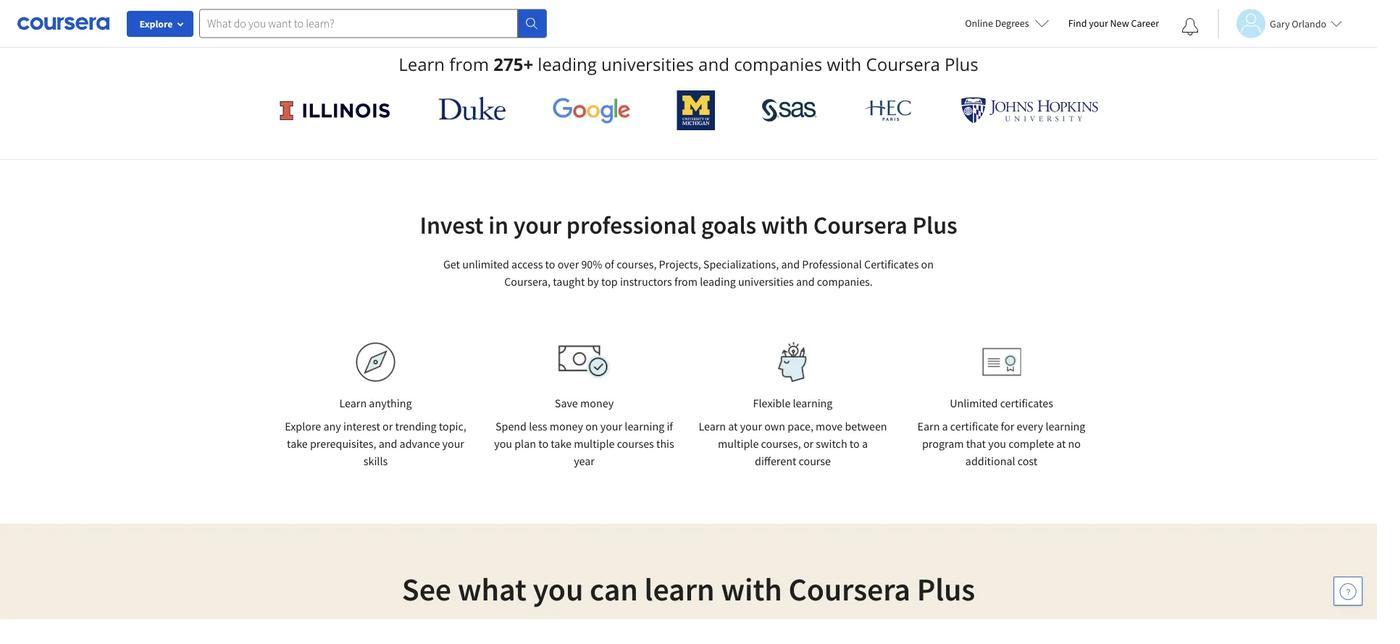 Task type: locate. For each thing, give the bounding box(es) containing it.
new
[[1110, 17, 1129, 30]]

learn up interest
[[339, 396, 367, 411]]

invest
[[420, 210, 484, 241]]

hec paris image
[[864, 96, 914, 125]]

or inside "explore any interest or trending topic, take prerequisites, and advance your skills"
[[383, 419, 393, 434]]

google image
[[552, 97, 631, 124]]

complete
[[1009, 437, 1054, 451]]

multiple up different
[[718, 437, 759, 451]]

instructors
[[620, 275, 672, 289]]

in
[[488, 210, 509, 241]]

0 horizontal spatial you
[[494, 437, 512, 451]]

by
[[587, 275, 599, 289]]

2 multiple from the left
[[718, 437, 759, 451]]

professional
[[566, 210, 696, 241]]

on down save money
[[585, 419, 598, 434]]

plus for invest in your professional goals with coursera plus
[[912, 210, 957, 241]]

money
[[580, 396, 614, 411], [550, 419, 583, 434]]

1 vertical spatial money
[[550, 419, 583, 434]]

can
[[590, 569, 638, 610]]

0 vertical spatial or
[[383, 419, 393, 434]]

earn
[[918, 419, 940, 434]]

learn
[[399, 53, 445, 76], [339, 396, 367, 411], [699, 419, 726, 434]]

learn for learn from 275+ leading universities and companies with coursera plus
[[399, 53, 445, 76]]

your
[[1089, 17, 1108, 30], [513, 210, 562, 241], [600, 419, 622, 434], [740, 419, 762, 434], [442, 437, 464, 451]]

you left can at the left of the page
[[533, 569, 583, 610]]

flexible
[[753, 396, 791, 411]]

money down save
[[550, 419, 583, 434]]

find your new career link
[[1061, 14, 1166, 33]]

with for learn
[[721, 569, 782, 610]]

1 horizontal spatial universities
[[738, 275, 794, 289]]

1 horizontal spatial learning
[[793, 396, 833, 411]]

to
[[545, 257, 555, 272], [538, 437, 548, 451], [850, 437, 860, 451]]

interest
[[343, 419, 380, 434]]

multiple up year
[[574, 437, 615, 451]]

1 take from the left
[[287, 437, 308, 451]]

to right "plan"
[[538, 437, 548, 451]]

or up the "course"
[[803, 437, 814, 451]]

learning inside earn a certificate for every learning program that you complete at no additional cost
[[1046, 419, 1085, 434]]

switch
[[816, 437, 847, 451]]

to inside get unlimited access to over 90% of courses, projects, specializations, and professional certificates on coursera, taught by top instructors from leading universities and companies.
[[545, 257, 555, 272]]

0 horizontal spatial universities
[[601, 53, 694, 76]]

1 vertical spatial courses,
[[761, 437, 801, 451]]

2 take from the left
[[551, 437, 572, 451]]

from left 275+
[[449, 53, 489, 76]]

2 vertical spatial coursera
[[788, 569, 911, 610]]

and
[[698, 53, 729, 76], [781, 257, 800, 272], [796, 275, 815, 289], [379, 437, 397, 451]]

see what you can learn with coursera plus carousel element
[[271, 616, 1106, 621]]

learn
[[644, 569, 715, 610]]

and left professional
[[781, 257, 800, 272]]

with right companies
[[827, 53, 862, 76]]

1 horizontal spatial a
[[942, 419, 948, 434]]

learning up courses
[[625, 419, 664, 434]]

money right save
[[580, 396, 614, 411]]

1 multiple from the left
[[574, 437, 615, 451]]

0 vertical spatial on
[[921, 257, 934, 272]]

learn for learn at your own pace, move between multiple courses, or switch to a different course
[[699, 419, 726, 434]]

1 horizontal spatial from
[[674, 275, 698, 289]]

and up skills
[[379, 437, 397, 451]]

1 vertical spatial at
[[1056, 437, 1066, 451]]

flexible learning image
[[768, 343, 818, 382]]

2 horizontal spatial learn
[[699, 419, 726, 434]]

0 horizontal spatial from
[[449, 53, 489, 76]]

1 vertical spatial on
[[585, 419, 598, 434]]

1 horizontal spatial courses,
[[761, 437, 801, 451]]

0 vertical spatial a
[[942, 419, 948, 434]]

you up additional
[[988, 437, 1006, 451]]

1 vertical spatial explore
[[285, 419, 321, 434]]

courses, up the instructors
[[617, 257, 657, 272]]

this
[[656, 437, 674, 451]]

on right certificates
[[921, 257, 934, 272]]

1 vertical spatial plus
[[912, 210, 957, 241]]

from down projects,
[[674, 275, 698, 289]]

a down between
[[862, 437, 868, 451]]

0 horizontal spatial learning
[[625, 419, 664, 434]]

goals
[[701, 210, 756, 241]]

coursera for invest in your professional goals with coursera plus
[[813, 210, 907, 241]]

1 vertical spatial universities
[[738, 275, 794, 289]]

a inside earn a certificate for every learning program that you complete at no additional cost
[[942, 419, 948, 434]]

learn anything image
[[356, 343, 396, 382]]

own
[[764, 419, 785, 434]]

1 horizontal spatial explore
[[285, 419, 321, 434]]

learn anything
[[339, 396, 412, 411]]

of
[[605, 257, 614, 272]]

at left own
[[728, 419, 738, 434]]

companies
[[734, 53, 822, 76]]

no
[[1068, 437, 1081, 451]]

2 horizontal spatial learning
[[1046, 419, 1085, 434]]

explore inside "explore any interest or trending topic, take prerequisites, and advance your skills"
[[285, 419, 321, 434]]

1 horizontal spatial multiple
[[718, 437, 759, 451]]

0 horizontal spatial courses,
[[617, 257, 657, 272]]

with for goals
[[761, 210, 808, 241]]

1 horizontal spatial learn
[[399, 53, 445, 76]]

plus
[[945, 53, 978, 76], [912, 210, 957, 241], [917, 569, 975, 610]]

from inside get unlimited access to over 90% of courses, projects, specializations, and professional certificates on coursera, taught by top instructors from leading universities and companies.
[[674, 275, 698, 289]]

with up see what you can learn with coursera plus carousel element
[[721, 569, 782, 610]]

on
[[921, 257, 934, 272], [585, 419, 598, 434]]

learn at your own pace, move between multiple courses, or switch to a different course
[[699, 419, 887, 469]]

0 horizontal spatial learn
[[339, 396, 367, 411]]

0 vertical spatial courses,
[[617, 257, 657, 272]]

0 horizontal spatial a
[[862, 437, 868, 451]]

universities down specializations,
[[738, 275, 794, 289]]

gary orlando
[[1270, 17, 1326, 30]]

or
[[383, 419, 393, 434], [803, 437, 814, 451]]

you
[[494, 437, 512, 451], [988, 437, 1006, 451], [533, 569, 583, 610]]

None search field
[[199, 9, 547, 38]]

to left over
[[545, 257, 555, 272]]

0 vertical spatial from
[[449, 53, 489, 76]]

275+
[[494, 53, 533, 76]]

courses, inside get unlimited access to over 90% of courses, projects, specializations, and professional certificates on coursera, taught by top instructors from leading universities and companies.
[[617, 257, 657, 272]]

learn right if at bottom left
[[699, 419, 726, 434]]

with right goals
[[761, 210, 808, 241]]

1 horizontal spatial at
[[1056, 437, 1066, 451]]

1 horizontal spatial you
[[533, 569, 583, 610]]

0 horizontal spatial explore
[[139, 17, 173, 30]]

plus for see what you can learn with coursera plus
[[917, 569, 975, 610]]

and inside "explore any interest or trending topic, take prerequisites, and advance your skills"
[[379, 437, 397, 451]]

you inside earn a certificate for every learning program that you complete at no additional cost
[[988, 437, 1006, 451]]

courses, up different
[[761, 437, 801, 451]]

unlimited
[[950, 396, 998, 411]]

2 vertical spatial learn
[[699, 419, 726, 434]]

a inside learn at your own pace, move between multiple courses, or switch to a different course
[[862, 437, 868, 451]]

with
[[827, 53, 862, 76], [761, 210, 808, 241], [721, 569, 782, 610]]

at left no
[[1056, 437, 1066, 451]]

0 horizontal spatial take
[[287, 437, 308, 451]]

professional
[[802, 257, 862, 272]]

multiple
[[574, 437, 615, 451], [718, 437, 759, 451]]

learning
[[793, 396, 833, 411], [625, 419, 664, 434], [1046, 419, 1085, 434]]

you inside the spend less money on your learning if you plan to take multiple courses this year
[[494, 437, 512, 451]]

1 vertical spatial or
[[803, 437, 814, 451]]

2 vertical spatial with
[[721, 569, 782, 610]]

unlimited
[[462, 257, 509, 272]]

1 vertical spatial leading
[[700, 275, 736, 289]]

0 horizontal spatial multiple
[[574, 437, 615, 451]]

courses,
[[617, 257, 657, 272], [761, 437, 801, 451]]

1 vertical spatial from
[[674, 275, 698, 289]]

2 horizontal spatial you
[[988, 437, 1006, 451]]

your down topic,
[[442, 437, 464, 451]]

access
[[512, 257, 543, 272]]

coursera
[[866, 53, 940, 76], [813, 210, 907, 241], [788, 569, 911, 610]]

earn a certificate for every learning program that you complete at no additional cost
[[918, 419, 1085, 469]]

universities up university of michigan image
[[601, 53, 694, 76]]

learn up duke university image
[[399, 53, 445, 76]]

1 vertical spatial learn
[[339, 396, 367, 411]]

1 vertical spatial with
[[761, 210, 808, 241]]

universities inside get unlimited access to over 90% of courses, projects, specializations, and professional certificates on coursera, taught by top instructors from leading universities and companies.
[[738, 275, 794, 289]]

learning up no
[[1046, 419, 1085, 434]]

learn from 275+ leading universities and companies with coursera plus
[[399, 53, 978, 76]]

0 horizontal spatial on
[[585, 419, 598, 434]]

leading inside get unlimited access to over 90% of courses, projects, specializations, and professional certificates on coursera, taught by top instructors from leading universities and companies.
[[700, 275, 736, 289]]

to inside learn at your own pace, move between multiple courses, or switch to a different course
[[850, 437, 860, 451]]

0 horizontal spatial at
[[728, 419, 738, 434]]

your inside the spend less money on your learning if you plan to take multiple courses this year
[[600, 419, 622, 434]]

at inside learn at your own pace, move between multiple courses, or switch to a different course
[[728, 419, 738, 434]]

certificates
[[1000, 396, 1053, 411]]

your left own
[[740, 419, 762, 434]]

companies.
[[817, 275, 873, 289]]

universities
[[601, 53, 694, 76], [738, 275, 794, 289]]

a right earn
[[942, 419, 948, 434]]

2 vertical spatial plus
[[917, 569, 975, 610]]

to down between
[[850, 437, 860, 451]]

0 vertical spatial coursera
[[866, 53, 940, 76]]

you down spend
[[494, 437, 512, 451]]

leading up 'google' image
[[538, 53, 597, 76]]

0 vertical spatial with
[[827, 53, 862, 76]]

leading
[[538, 53, 597, 76], [700, 275, 736, 289]]

0 horizontal spatial or
[[383, 419, 393, 434]]

0 vertical spatial learn
[[399, 53, 445, 76]]

a
[[942, 419, 948, 434], [862, 437, 868, 451]]

0 vertical spatial explore
[[139, 17, 173, 30]]

learning up pace,
[[793, 396, 833, 411]]

what
[[458, 569, 526, 610]]

1 vertical spatial a
[[862, 437, 868, 451]]

1 horizontal spatial on
[[921, 257, 934, 272]]

90%
[[581, 257, 602, 272]]

your up courses
[[600, 419, 622, 434]]

1 horizontal spatial leading
[[700, 275, 736, 289]]

1 horizontal spatial or
[[803, 437, 814, 451]]

take left prerequisites,
[[287, 437, 308, 451]]

explore
[[139, 17, 173, 30], [285, 419, 321, 434]]

or down the anything
[[383, 419, 393, 434]]

top
[[601, 275, 618, 289]]

program
[[922, 437, 964, 451]]

0 vertical spatial leading
[[538, 53, 597, 76]]

learn for learn anything
[[339, 396, 367, 411]]

degrees
[[995, 17, 1029, 30]]

unlimited certificates image
[[982, 348, 1021, 377]]

to inside the spend less money on your learning if you plan to take multiple courses this year
[[538, 437, 548, 451]]

leading down specializations,
[[700, 275, 736, 289]]

take right "plan"
[[551, 437, 572, 451]]

1 horizontal spatial take
[[551, 437, 572, 451]]

learn inside learn at your own pace, move between multiple courses, or switch to a different course
[[699, 419, 726, 434]]

certificates
[[864, 257, 919, 272]]

0 vertical spatial plus
[[945, 53, 978, 76]]

0 vertical spatial at
[[728, 419, 738, 434]]

1 vertical spatial coursera
[[813, 210, 907, 241]]

from
[[449, 53, 489, 76], [674, 275, 698, 289]]

explore inside explore popup button
[[139, 17, 173, 30]]

learning inside the spend less money on your learning if you plan to take multiple courses this year
[[625, 419, 664, 434]]



Task type: vqa. For each thing, say whether or not it's contained in the screenshot.
100% online Lecture videos, hands-on projects, and connection with instructors and peers
no



Task type: describe. For each thing, give the bounding box(es) containing it.
that
[[966, 437, 986, 451]]

on inside get unlimited access to over 90% of courses, projects, specializations, and professional certificates on coursera, taught by top instructors from leading universities and companies.
[[921, 257, 934, 272]]

for
[[1001, 419, 1014, 434]]

explore for explore any interest or trending topic, take prerequisites, and advance your skills
[[285, 419, 321, 434]]

at inside earn a certificate for every learning program that you complete at no additional cost
[[1056, 437, 1066, 451]]

over
[[558, 257, 579, 272]]

and up university of michigan image
[[698, 53, 729, 76]]

trending
[[395, 419, 437, 434]]

university of illinois at urbana-champaign image
[[279, 99, 392, 122]]

if
[[667, 419, 673, 434]]

johns hopkins university image
[[961, 97, 1099, 124]]

course
[[799, 454, 831, 469]]

get unlimited access to over 90% of courses, projects, specializations, and professional certificates on coursera, taught by top instructors from leading universities and companies.
[[443, 257, 934, 289]]

additional
[[966, 454, 1015, 469]]

anything
[[369, 396, 412, 411]]

career
[[1131, 17, 1159, 30]]

advance
[[400, 437, 440, 451]]

cost
[[1018, 454, 1037, 469]]

gary orlando button
[[1218, 9, 1342, 38]]

courses
[[617, 437, 654, 451]]

take inside the spend less money on your learning if you plan to take multiple courses this year
[[551, 437, 572, 451]]

money inside the spend less money on your learning if you plan to take multiple courses this year
[[550, 419, 583, 434]]

save
[[555, 396, 578, 411]]

get
[[443, 257, 460, 272]]

invest in your professional goals with coursera plus
[[420, 210, 957, 241]]

between
[[845, 419, 887, 434]]

save money
[[555, 396, 614, 411]]

coursera,
[[504, 275, 551, 289]]

different
[[755, 454, 796, 469]]

topic,
[[439, 419, 466, 434]]

0 vertical spatial universities
[[601, 53, 694, 76]]

university of michigan image
[[677, 91, 715, 130]]

online degrees
[[965, 17, 1029, 30]]

your right "in"
[[513, 210, 562, 241]]

prerequisites,
[[310, 437, 376, 451]]

take inside "explore any interest or trending topic, take prerequisites, and advance your skills"
[[287, 437, 308, 451]]

help center image
[[1339, 583, 1357, 601]]

sas image
[[762, 99, 817, 122]]

year
[[574, 454, 595, 469]]

spend
[[495, 419, 527, 434]]

taught
[[553, 275, 585, 289]]

your inside "explore any interest or trending topic, take prerequisites, and advance your skills"
[[442, 437, 464, 451]]

find
[[1068, 17, 1087, 30]]

on inside the spend less money on your learning if you plan to take multiple courses this year
[[585, 419, 598, 434]]

pace,
[[788, 419, 813, 434]]

multiple inside the spend less money on your learning if you plan to take multiple courses this year
[[574, 437, 615, 451]]

or inside learn at your own pace, move between multiple courses, or switch to a different course
[[803, 437, 814, 451]]

plan
[[514, 437, 536, 451]]

What do you want to learn? text field
[[199, 9, 518, 38]]

any
[[323, 419, 341, 434]]

your right find
[[1089, 17, 1108, 30]]

show notifications image
[[1182, 18, 1199, 35]]

multiple inside learn at your own pace, move between multiple courses, or switch to a different course
[[718, 437, 759, 451]]

move
[[816, 419, 843, 434]]

0 horizontal spatial leading
[[538, 53, 597, 76]]

less
[[529, 419, 547, 434]]

online degrees button
[[954, 7, 1061, 39]]

and down professional
[[796, 275, 815, 289]]

save money image
[[558, 346, 610, 380]]

find your new career
[[1068, 17, 1159, 30]]

skills
[[363, 454, 388, 469]]

explore for explore
[[139, 17, 173, 30]]

explore button
[[127, 11, 193, 37]]

duke university image
[[438, 97, 506, 120]]

your inside learn at your own pace, move between multiple courses, or switch to a different course
[[740, 419, 762, 434]]

spend less money on your learning if you plan to take multiple courses this year
[[494, 419, 674, 469]]

coursera for see what you can learn with coursera plus
[[788, 569, 911, 610]]

see
[[402, 569, 451, 610]]

every
[[1017, 419, 1043, 434]]

flexible learning
[[753, 396, 833, 411]]

online
[[965, 17, 993, 30]]

learning for earn a certificate for every learning program that you complete at no additional cost
[[1046, 419, 1085, 434]]

see what you can learn with coursera plus
[[402, 569, 975, 610]]

gary
[[1270, 17, 1290, 30]]

orlando
[[1292, 17, 1326, 30]]

learning for spend less money on your learning if you plan to take multiple courses this year
[[625, 419, 664, 434]]

courses, inside learn at your own pace, move between multiple courses, or switch to a different course
[[761, 437, 801, 451]]

projects,
[[659, 257, 701, 272]]

0 vertical spatial money
[[580, 396, 614, 411]]

specializations,
[[703, 257, 779, 272]]

unlimited certificates
[[950, 396, 1053, 411]]

explore any interest or trending topic, take prerequisites, and advance your skills
[[285, 419, 466, 469]]

certificate
[[950, 419, 999, 434]]

coursera image
[[17, 12, 109, 35]]



